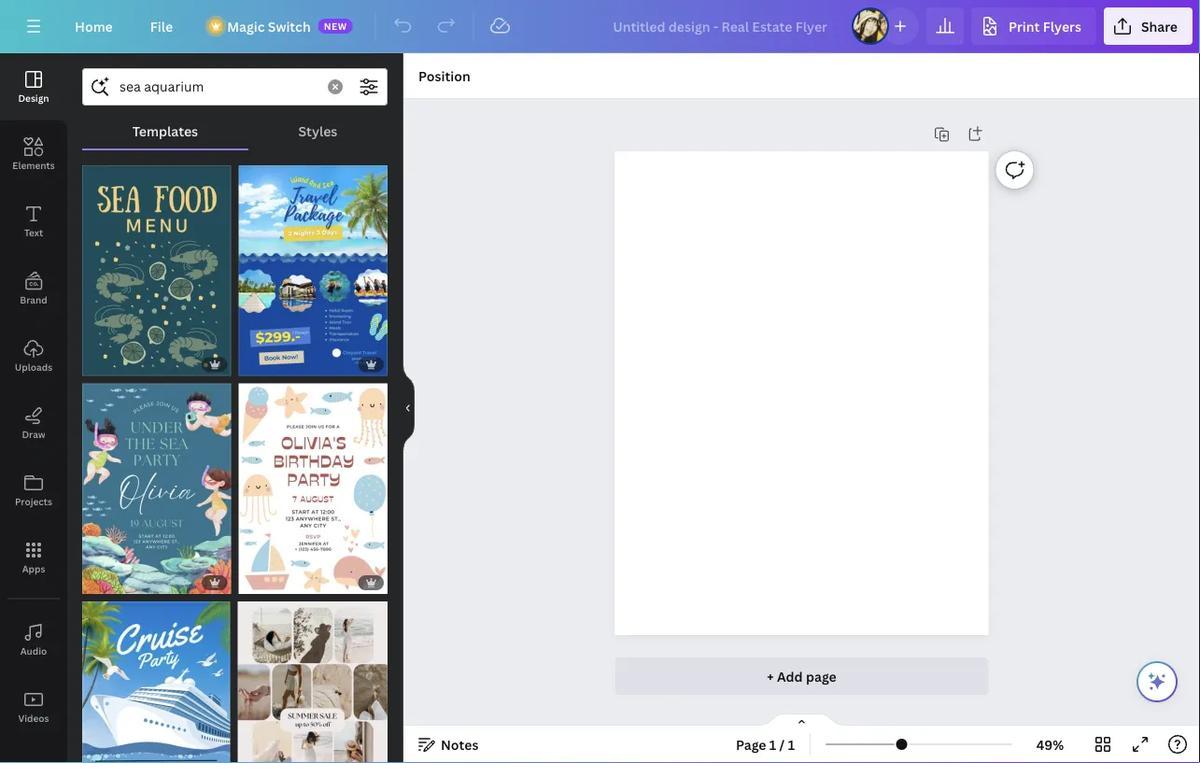 Task type: locate. For each thing, give the bounding box(es) containing it.
1 left /
[[770, 736, 777, 753]]

/
[[780, 736, 785, 753]]

apps
[[22, 562, 45, 575]]

colorful playful illustrative sea kids birthday party invitation flyer image
[[239, 383, 388, 594]]

1
[[770, 736, 777, 753], [788, 736, 795, 753]]

print
[[1009, 17, 1040, 35]]

side panel tab list
[[0, 53, 67, 741]]

1 horizontal spatial 1
[[788, 736, 795, 753]]

uploads button
[[0, 322, 67, 390]]

flyers
[[1043, 17, 1082, 35]]

videos
[[18, 712, 49, 724]]

projects button
[[0, 457, 67, 524]]

brand
[[20, 293, 47, 306]]

home link
[[60, 7, 128, 45]]

page 1 / 1
[[736, 736, 795, 753]]

templates button
[[82, 113, 248, 149]]

49% button
[[1020, 730, 1081, 759]]

new
[[324, 20, 347, 32]]

file
[[150, 17, 173, 35]]

notes
[[441, 736, 479, 753]]

text button
[[0, 188, 67, 255]]

videos button
[[0, 674, 67, 741]]

Use 5+ words to describe... search field
[[120, 69, 317, 105]]

elements
[[12, 159, 55, 171]]

blue and white illustrated cruise party flyer image
[[82, 602, 230, 763]]

blue and white illustrated cruise party flyer group
[[82, 590, 230, 763]]

page
[[736, 736, 767, 753]]

brand button
[[0, 255, 67, 322]]

canva assistant image
[[1146, 671, 1169, 693]]

1 right /
[[788, 736, 795, 753]]

page
[[806, 667, 837, 685]]

0 horizontal spatial 1
[[770, 736, 777, 753]]

blue color simple island and sea travel package flyer image
[[239, 165, 388, 376]]

draw button
[[0, 390, 67, 457]]

show pages image
[[757, 713, 847, 728]]

print flyers button
[[972, 7, 1097, 45]]

main menu bar
[[0, 0, 1200, 53]]



Task type: vqa. For each thing, say whether or not it's contained in the screenshot.
the topmost Elegant
no



Task type: describe. For each thing, give the bounding box(es) containing it.
position button
[[411, 61, 478, 91]]

audio button
[[0, 606, 67, 674]]

add
[[777, 667, 803, 685]]

notes button
[[411, 730, 486, 759]]

sea food menu image
[[82, 165, 231, 376]]

Design title text field
[[598, 7, 845, 45]]

2 1 from the left
[[788, 736, 795, 753]]

magic switch
[[227, 17, 311, 35]]

home
[[75, 17, 113, 35]]

colorful playful bold illustrated under the sea kids birthday party invitation flyer image
[[82, 383, 231, 594]]

ivory light grey composition delicate elegant sale fashion flyer image
[[238, 602, 388, 763]]

+
[[767, 667, 774, 685]]

design button
[[0, 53, 67, 121]]

uploads
[[15, 361, 52, 373]]

position
[[419, 67, 471, 85]]

49%
[[1037, 736, 1064, 753]]

colorful playful bold illustrated under the sea kids birthday party invitation flyer group
[[82, 372, 231, 594]]

share button
[[1104, 7, 1193, 45]]

file button
[[135, 7, 188, 45]]

1 1 from the left
[[770, 736, 777, 753]]

elements button
[[0, 121, 67, 188]]

+ add page
[[767, 667, 837, 685]]

blue color simple island and sea travel package flyer group
[[239, 154, 388, 376]]

apps button
[[0, 524, 67, 591]]

styles button
[[248, 113, 388, 149]]

+ add page button
[[615, 658, 989, 695]]

magic
[[227, 17, 265, 35]]

share
[[1141, 17, 1178, 35]]

design
[[18, 92, 49, 104]]

switch
[[268, 17, 311, 35]]

sea food menu group
[[82, 154, 231, 376]]

text
[[24, 226, 43, 239]]

print flyers
[[1009, 17, 1082, 35]]

styles
[[298, 122, 338, 140]]

ivory light grey composition delicate elegant sale fashion flyer group
[[238, 590, 388, 763]]

hide image
[[403, 363, 415, 453]]

templates
[[132, 122, 198, 140]]

colorful playful illustrative sea kids birthday party invitation flyer group
[[239, 372, 388, 594]]

draw
[[22, 428, 45, 440]]

projects
[[15, 495, 52, 508]]

audio
[[20, 645, 47, 657]]



